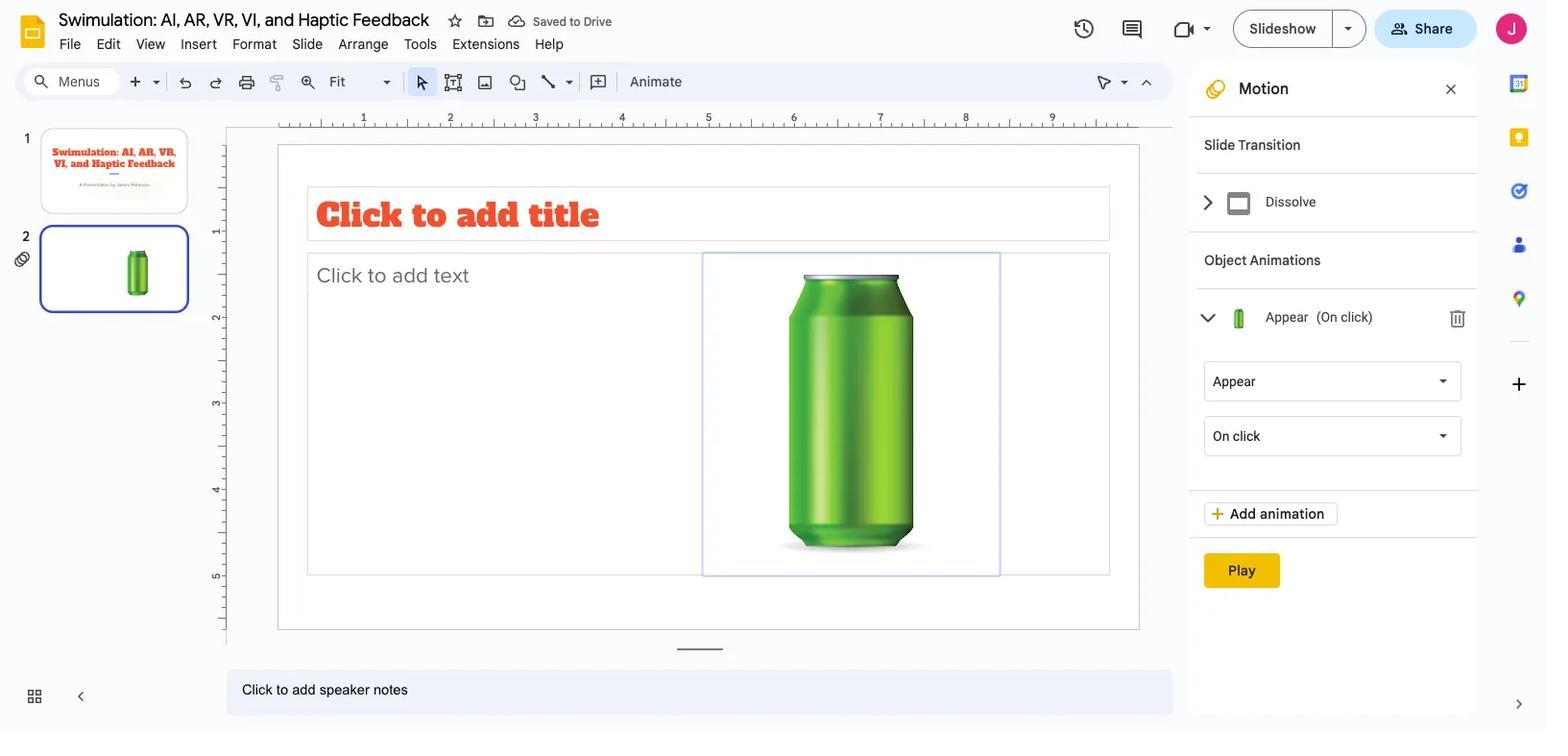 Task type: describe. For each thing, give the bounding box(es) containing it.
Menus field
[[24, 68, 120, 95]]

insert
[[181, 36, 217, 53]]

shape image
[[507, 68, 529, 95]]

click
[[1233, 429, 1261, 444]]

dissolve tab
[[1197, 173, 1478, 232]]

(on
[[1317, 310, 1338, 325]]

Rename text field
[[52, 8, 440, 31]]

add
[[1231, 505, 1257, 523]]

live pointer settings image
[[1116, 69, 1129, 76]]

slideshow button
[[1234, 10, 1333, 48]]

appear for appear (on click)
[[1266, 310, 1309, 325]]

share button
[[1374, 10, 1478, 48]]

saved to drive button
[[503, 8, 617, 35]]

arrange
[[339, 36, 389, 53]]

presentation options image
[[1345, 27, 1352, 31]]

help menu item
[[528, 33, 572, 56]]

menu bar inside the menu bar banner
[[52, 25, 572, 57]]

tab inside object animations tab list
[[1197, 288, 1478, 347]]

file menu item
[[52, 33, 89, 56]]

add animation button
[[1205, 502, 1338, 526]]

slide menu item
[[285, 33, 331, 56]]

on
[[1213, 429, 1230, 444]]

animate
[[630, 73, 683, 90]]

Zoom field
[[324, 68, 400, 96]]

view
[[136, 36, 166, 53]]

object animations tab list
[[1189, 232, 1478, 490]]

saved to drive
[[533, 14, 612, 28]]

dissolve
[[1266, 194, 1317, 210]]

motion section
[[1189, 62, 1478, 716]]

file
[[60, 36, 81, 53]]

add animation
[[1231, 505, 1325, 523]]

main toolbar
[[119, 67, 692, 96]]

tools
[[404, 36, 437, 53]]

on click option
[[1213, 427, 1261, 446]]

extensions menu item
[[445, 33, 528, 56]]

format menu item
[[225, 33, 285, 56]]

play button
[[1205, 553, 1281, 588]]

tab panel inside object animations tab list
[[1197, 347, 1478, 490]]



Task type: locate. For each thing, give the bounding box(es) containing it.
navigation inside motion application
[[0, 109, 211, 731]]

menu bar banner
[[0, 0, 1547, 731]]

drive
[[584, 14, 612, 28]]

appear left (on
[[1266, 310, 1309, 325]]

appear up on click
[[1213, 374, 1256, 389]]

edit menu item
[[89, 33, 129, 56]]

animation
[[1261, 505, 1325, 523]]

new slide with layout image
[[148, 69, 160, 76]]

insert menu item
[[173, 33, 225, 56]]

appear for appear
[[1213, 374, 1256, 389]]

mode and view toolbar
[[1090, 62, 1163, 101]]

1 horizontal spatial slide
[[1205, 136, 1236, 154]]

tab panel containing appear
[[1197, 347, 1478, 490]]

help
[[535, 36, 564, 53]]

tab
[[1197, 288, 1478, 347]]

animate button
[[622, 67, 691, 96]]

slide
[[292, 36, 323, 53], [1205, 136, 1236, 154]]

on click
[[1213, 429, 1261, 444]]

menu bar containing file
[[52, 25, 572, 57]]

0 horizontal spatial appear
[[1213, 374, 1256, 389]]

motion
[[1239, 80, 1290, 99]]

Zoom text field
[[327, 68, 380, 95]]

transition
[[1239, 136, 1301, 154]]

menu bar
[[52, 25, 572, 57]]

tab panel
[[1197, 347, 1478, 490]]

appear option
[[1213, 372, 1256, 391]]

share
[[1416, 20, 1454, 37]]

slide left transition on the top right of the page
[[1205, 136, 1236, 154]]

slide transition
[[1205, 136, 1301, 154]]

animations
[[1251, 252, 1321, 269]]

click)
[[1341, 310, 1374, 325]]

tab list inside the menu bar banner
[[1493, 57, 1547, 677]]

tab list
[[1493, 57, 1547, 677]]

insert image image
[[474, 68, 496, 95]]

slide inside motion section
[[1205, 136, 1236, 154]]

appear
[[1266, 310, 1309, 325], [1213, 374, 1256, 389]]

to
[[570, 14, 581, 28]]

extensions
[[453, 36, 520, 53]]

appear inside tab panel
[[1213, 374, 1256, 389]]

format
[[233, 36, 277, 53]]

Star checkbox
[[442, 8, 469, 35]]

appear (on click)
[[1266, 310, 1374, 325]]

slide for slide
[[292, 36, 323, 53]]

tab containing appear
[[1197, 288, 1478, 347]]

0 horizontal spatial slide
[[292, 36, 323, 53]]

navigation
[[0, 109, 211, 731]]

appear inside tab
[[1266, 310, 1309, 325]]

slide right 'format'
[[292, 36, 323, 53]]

object animations
[[1205, 252, 1321, 269]]

edit
[[97, 36, 121, 53]]

play
[[1229, 562, 1257, 579]]

object
[[1205, 252, 1248, 269]]

1 horizontal spatial appear
[[1266, 310, 1309, 325]]

0 vertical spatial slide
[[292, 36, 323, 53]]

arrange menu item
[[331, 33, 397, 56]]

0 vertical spatial appear
[[1266, 310, 1309, 325]]

1 vertical spatial slide
[[1205, 136, 1236, 154]]

1 vertical spatial appear
[[1213, 374, 1256, 389]]

tools menu item
[[397, 33, 445, 56]]

slide for slide transition
[[1205, 136, 1236, 154]]

saved
[[533, 14, 567, 28]]

slide inside slide menu item
[[292, 36, 323, 53]]

motion application
[[0, 0, 1547, 731]]

slideshow
[[1250, 20, 1317, 37]]

view menu item
[[129, 33, 173, 56]]



Task type: vqa. For each thing, say whether or not it's contained in the screenshot.
Slide to the top
yes



